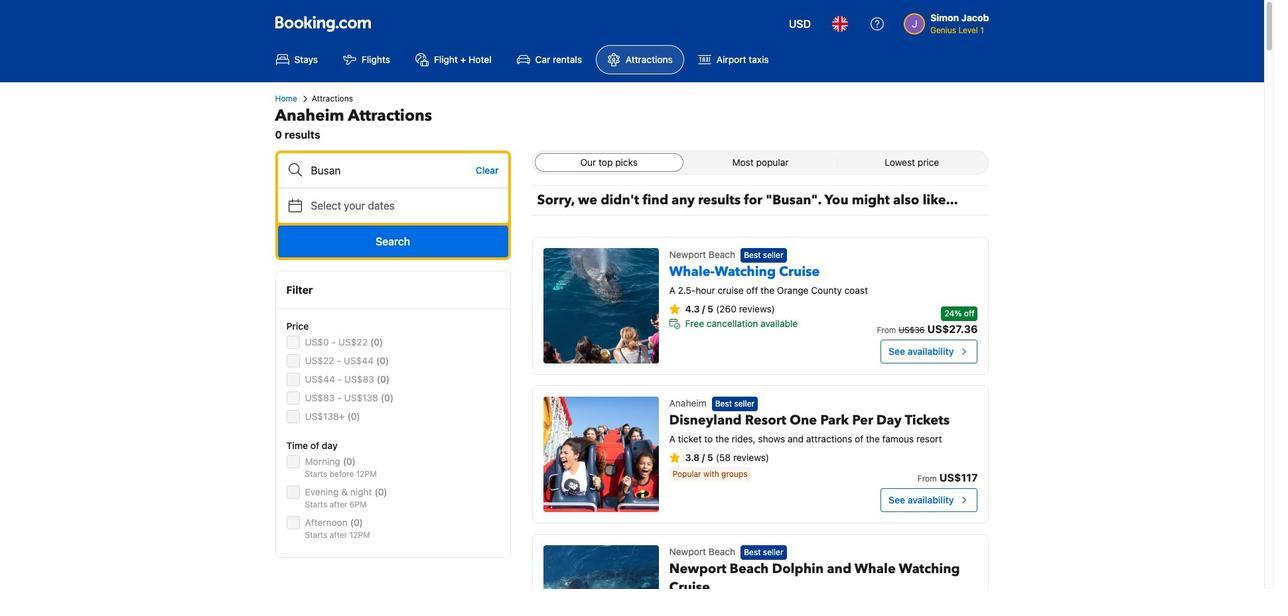 Task type: locate. For each thing, give the bounding box(es) containing it.
your account menu simon jacob genius level 1 element
[[904, 6, 995, 37]]

booking.com image
[[275, 16, 371, 32]]

disneyland resort one park per day tickets image
[[543, 397, 659, 512]]

whale-watching cruise image
[[543, 248, 659, 364]]



Task type: describe. For each thing, give the bounding box(es) containing it.
Where are you going? search field
[[278, 153, 508, 188]]

newport beach dolphin and whale watching cruise image
[[543, 546, 659, 589]]



Task type: vqa. For each thing, say whether or not it's contained in the screenshot.
LOCKER ROOMS
no



